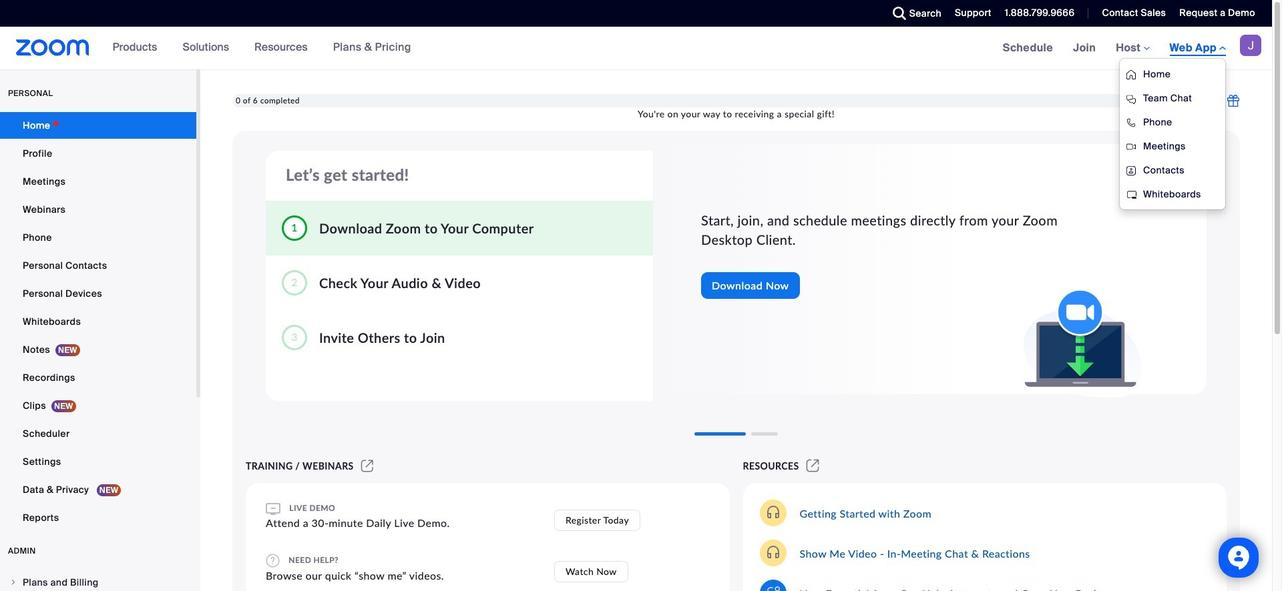 Task type: vqa. For each thing, say whether or not it's contained in the screenshot.
the right image
yes



Task type: describe. For each thing, give the bounding box(es) containing it.
product information navigation
[[103, 27, 421, 69]]

2 window new image from the left
[[805, 461, 822, 472]]

zoom logo image
[[16, 39, 89, 56]]

right image
[[9, 579, 17, 587]]

profile picture image
[[1240, 35, 1262, 56]]

meetings navigation
[[993, 27, 1273, 210]]



Task type: locate. For each thing, give the bounding box(es) containing it.
0 horizontal spatial window new image
[[359, 461, 376, 472]]

1 horizontal spatial window new image
[[805, 461, 822, 472]]

1 window new image from the left
[[359, 461, 376, 472]]

menu item
[[0, 570, 196, 592]]

personal menu menu
[[0, 112, 196, 533]]

banner
[[0, 27, 1273, 210]]

window new image
[[359, 461, 376, 472], [805, 461, 822, 472]]



